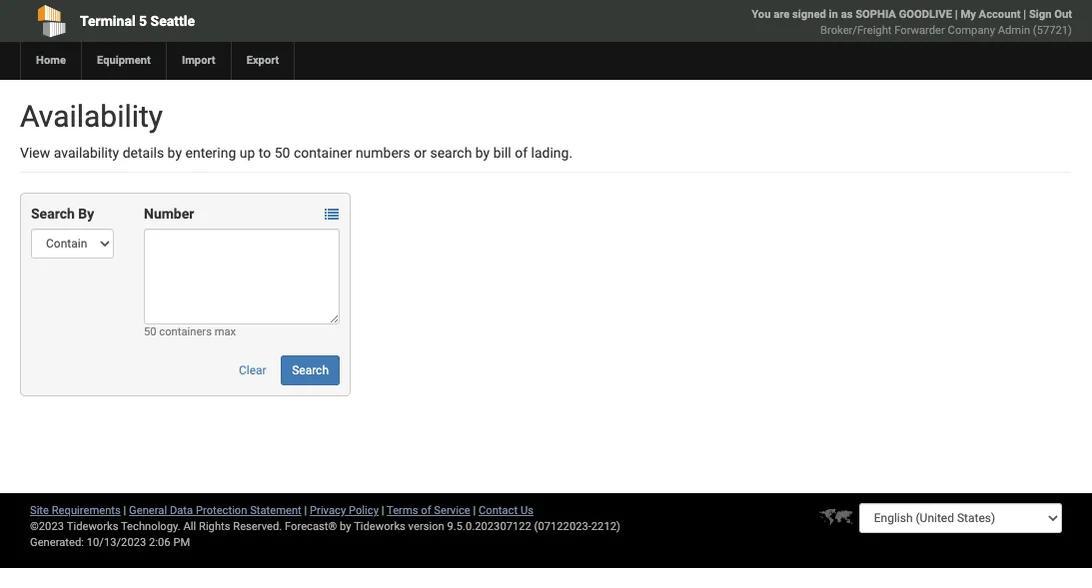 Task type: describe. For each thing, give the bounding box(es) containing it.
0 vertical spatial of
[[515, 145, 528, 161]]

by
[[78, 206, 94, 222]]

show list image
[[325, 208, 339, 222]]

tideworks
[[354, 521, 406, 534]]

my
[[961, 8, 976, 21]]

(07122023-
[[534, 521, 592, 534]]

by inside site requirements | general data protection statement | privacy policy | terms of service | contact us ©2023 tideworks technology. all rights reserved. forecast® by tideworks version 9.5.0.202307122 (07122023-2212) generated: 10/13/2023 2:06 pm
[[340, 521, 351, 534]]

clear button
[[228, 356, 278, 386]]

2212)
[[592, 521, 621, 534]]

of inside site requirements | general data protection statement | privacy policy | terms of service | contact us ©2023 tideworks technology. all rights reserved. forecast® by tideworks version 9.5.0.202307122 (07122023-2212) generated: 10/13/2023 2:06 pm
[[421, 505, 431, 518]]

view
[[20, 145, 50, 161]]

you
[[752, 8, 771, 21]]

company
[[948, 24, 996, 37]]

| left general
[[124, 505, 126, 518]]

(57721)
[[1033, 24, 1073, 37]]

data
[[170, 505, 193, 518]]

0 horizontal spatial by
[[168, 145, 182, 161]]

site requirements link
[[30, 505, 121, 518]]

terms of service link
[[387, 505, 471, 518]]

us
[[521, 505, 534, 518]]

import
[[182, 54, 216, 67]]

generated:
[[30, 537, 84, 550]]

seattle
[[151, 13, 195, 29]]

bill
[[494, 145, 512, 161]]

5
[[139, 13, 147, 29]]

numbers
[[356, 145, 411, 161]]

requirements
[[52, 505, 121, 518]]

import link
[[166, 42, 231, 80]]

search for search by
[[31, 206, 75, 222]]

protection
[[196, 505, 247, 518]]

privacy
[[310, 505, 346, 518]]

| up forecast®
[[304, 505, 307, 518]]

are
[[774, 8, 790, 21]]

search for search
[[292, 364, 329, 378]]

export link
[[231, 42, 294, 80]]

general
[[129, 505, 167, 518]]

search button
[[281, 356, 340, 386]]

max
[[215, 326, 236, 339]]

terminal 5 seattle link
[[20, 0, 441, 42]]

goodlive
[[899, 8, 953, 21]]

sign
[[1030, 8, 1052, 21]]

home
[[36, 54, 66, 67]]

container
[[294, 145, 352, 161]]

privacy policy link
[[310, 505, 379, 518]]

10/13/2023
[[87, 537, 146, 550]]

in
[[829, 8, 839, 21]]

site
[[30, 505, 49, 518]]

as
[[841, 8, 853, 21]]

| up tideworks
[[382, 505, 384, 518]]

1 vertical spatial 50
[[144, 326, 157, 339]]

to
[[259, 145, 271, 161]]

statement
[[250, 505, 302, 518]]

forwarder
[[895, 24, 946, 37]]

| left my
[[955, 8, 958, 21]]

| left 'sign'
[[1024, 8, 1027, 21]]

up
[[240, 145, 255, 161]]

sign out link
[[1030, 8, 1073, 21]]

pm
[[173, 537, 190, 550]]



Task type: locate. For each thing, give the bounding box(es) containing it.
| up 9.5.0.202307122
[[473, 505, 476, 518]]

of up version
[[421, 505, 431, 518]]

search left by
[[31, 206, 75, 222]]

clear
[[239, 364, 267, 378]]

rights
[[199, 521, 230, 534]]

general data protection statement link
[[129, 505, 302, 518]]

policy
[[349, 505, 379, 518]]

search by
[[31, 206, 94, 222]]

availability
[[54, 145, 119, 161]]

1 horizontal spatial search
[[292, 364, 329, 378]]

all
[[183, 521, 196, 534]]

0 horizontal spatial of
[[421, 505, 431, 518]]

sophia
[[856, 8, 897, 21]]

1 horizontal spatial of
[[515, 145, 528, 161]]

terminal
[[80, 13, 136, 29]]

entering
[[185, 145, 236, 161]]

availability
[[20, 99, 163, 134]]

you are signed in as sophia goodlive | my account | sign out broker/freight forwarder company admin (57721)
[[752, 8, 1073, 37]]

terminal 5 seattle
[[80, 13, 195, 29]]

search
[[31, 206, 75, 222], [292, 364, 329, 378]]

search
[[430, 145, 472, 161]]

0 horizontal spatial search
[[31, 206, 75, 222]]

contact
[[479, 505, 518, 518]]

Number text field
[[144, 229, 340, 325]]

by
[[168, 145, 182, 161], [476, 145, 490, 161], [340, 521, 351, 534]]

by down privacy policy link
[[340, 521, 351, 534]]

admin
[[998, 24, 1031, 37]]

©2023 tideworks
[[30, 521, 118, 534]]

view availability details by entering up to 50 container numbers or search by bill of lading.
[[20, 145, 573, 161]]

0 horizontal spatial 50
[[144, 326, 157, 339]]

details
[[123, 145, 164, 161]]

equipment link
[[81, 42, 166, 80]]

forecast®
[[285, 521, 337, 534]]

or
[[414, 145, 427, 161]]

50 left containers
[[144, 326, 157, 339]]

my account link
[[961, 8, 1021, 21]]

0 vertical spatial search
[[31, 206, 75, 222]]

export
[[247, 54, 279, 67]]

service
[[434, 505, 471, 518]]

1 horizontal spatial by
[[340, 521, 351, 534]]

|
[[955, 8, 958, 21], [1024, 8, 1027, 21], [124, 505, 126, 518], [304, 505, 307, 518], [382, 505, 384, 518], [473, 505, 476, 518]]

lading.
[[531, 145, 573, 161]]

account
[[979, 8, 1021, 21]]

50
[[275, 145, 290, 161], [144, 326, 157, 339]]

1 vertical spatial of
[[421, 505, 431, 518]]

1 horizontal spatial 50
[[275, 145, 290, 161]]

technology.
[[121, 521, 181, 534]]

2 horizontal spatial by
[[476, 145, 490, 161]]

0 vertical spatial 50
[[275, 145, 290, 161]]

broker/freight
[[821, 24, 892, 37]]

by right details
[[168, 145, 182, 161]]

1 vertical spatial search
[[292, 364, 329, 378]]

2:06
[[149, 537, 171, 550]]

out
[[1055, 8, 1073, 21]]

reserved.
[[233, 521, 282, 534]]

by left "bill"
[[476, 145, 490, 161]]

search inside "button"
[[292, 364, 329, 378]]

containers
[[159, 326, 212, 339]]

number
[[144, 206, 194, 222]]

site requirements | general data protection statement | privacy policy | terms of service | contact us ©2023 tideworks technology. all rights reserved. forecast® by tideworks version 9.5.0.202307122 (07122023-2212) generated: 10/13/2023 2:06 pm
[[30, 505, 621, 550]]

home link
[[20, 42, 81, 80]]

9.5.0.202307122
[[447, 521, 532, 534]]

terms
[[387, 505, 418, 518]]

search right clear button
[[292, 364, 329, 378]]

50 right to
[[275, 145, 290, 161]]

signed
[[793, 8, 827, 21]]

of right "bill"
[[515, 145, 528, 161]]

of
[[515, 145, 528, 161], [421, 505, 431, 518]]

contact us link
[[479, 505, 534, 518]]

equipment
[[97, 54, 151, 67]]

version
[[408, 521, 445, 534]]

50 containers max
[[144, 326, 236, 339]]



Task type: vqa. For each thing, say whether or not it's contained in the screenshot.
by inside Site Requirements | General Data Protection Statement | Privacy Policy | Terms of Service | Contact Us ©2023 Tideworks Technology. All Rights Reserved. Forecast® by Tideworks version 9.5.0.202307122 (07122023-2212) Generated: 10/13/2023 2:06 PM
yes



